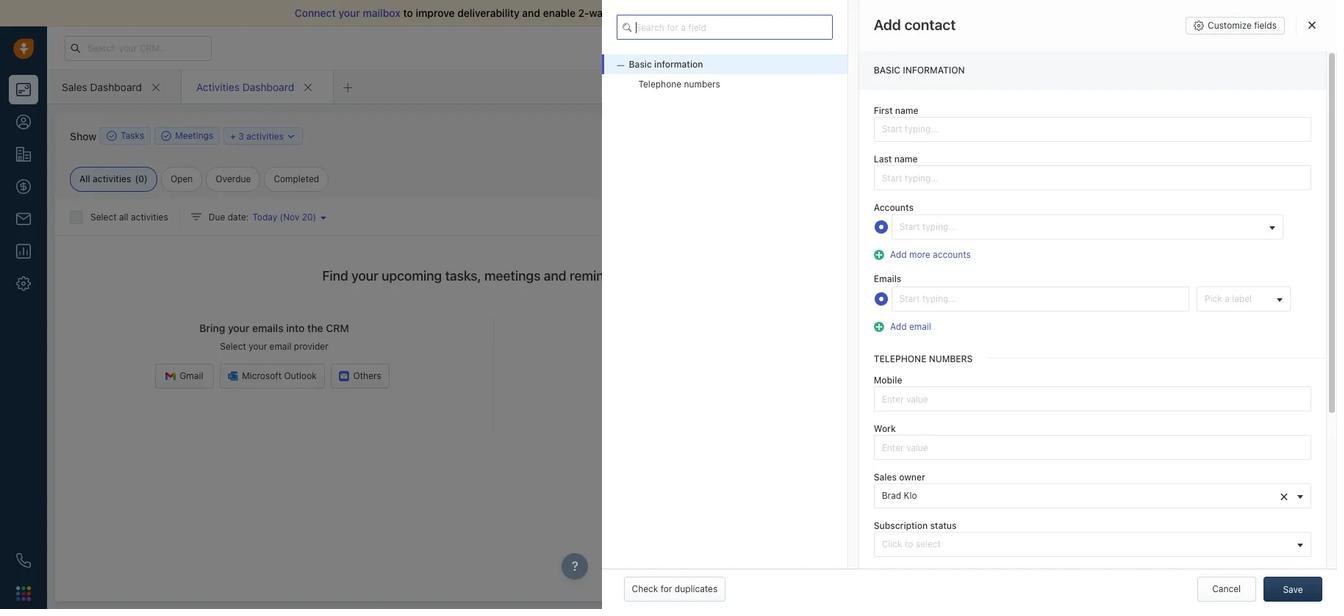 Task type: describe. For each thing, give the bounding box(es) containing it.
0 horizontal spatial to
[[403, 7, 413, 19]]

label
[[1232, 293, 1252, 304]]

add for add email
[[890, 321, 907, 332]]

1 horizontal spatial telephone numbers
[[874, 354, 973, 365]]

0 horizontal spatial nov
[[283, 212, 300, 223]]

mailbox
[[363, 7, 401, 19]]

add meeting
[[805, 130, 858, 141]]

improve
[[416, 7, 455, 19]]

select
[[916, 539, 941, 550]]

duplicates
[[675, 584, 718, 595]]

start typing...
[[900, 221, 957, 233]]

in
[[994, 43, 1000, 52]]

phone element
[[9, 546, 38, 576]]

view
[[849, 178, 870, 189]]

cancel
[[1213, 584, 1241, 595]]

sales dashboard
[[62, 81, 142, 93]]

check
[[632, 584, 658, 595]]

365
[[1277, 208, 1293, 219]]

zoom
[[983, 208, 1007, 219]]

name for first name
[[895, 105, 919, 116]]

klo
[[904, 491, 917, 502]]

office 365
[[1249, 208, 1293, 219]]

microsoft outlook
[[242, 371, 317, 382]]

Mobile text field
[[874, 387, 1312, 412]]

office 365 button
[[1227, 205, 1301, 222]]

0 horizontal spatial (
[[135, 174, 138, 185]]

name for last name
[[895, 154, 918, 165]]

calendar
[[1178, 208, 1215, 219]]

video
[[997, 187, 1020, 198]]

phone image
[[16, 554, 31, 568]]

bring your emails into the crm select your email provider
[[199, 322, 349, 352]]

0 vertical spatial and
[[522, 7, 540, 19]]

teams
[[1085, 208, 1112, 219]]

gmail
[[180, 371, 203, 382]]

connect your mailbox link
[[295, 7, 403, 19]]

reminders
[[570, 268, 631, 284]]

21
[[1003, 43, 1012, 52]]

freshworks switcher image
[[16, 587, 31, 601]]

microsoft for microsoft teams
[[1043, 208, 1082, 219]]

bring
[[199, 322, 225, 335]]

today ( nov 20 )
[[252, 212, 316, 223]]

close image
[[1309, 21, 1316, 29]]

find
[[322, 268, 348, 284]]

customize fields button
[[1186, 17, 1285, 35]]

) for today ( nov 20 )
[[313, 212, 316, 223]]

connect video conferencing + calendar
[[958, 187, 1126, 198]]

connect for connect your mailbox to improve deliverability and enable 2-way sync of email conversations. import all your sales data so you don't have to start from scratch.
[[295, 7, 336, 19]]

more
[[882, 130, 903, 141]]

tasks
[[121, 130, 144, 141]]

import
[[752, 7, 784, 19]]

search image
[[622, 21, 637, 34]]

1 horizontal spatial (
[[280, 212, 283, 223]]

add
[[874, 16, 901, 33]]

select inside 'bring your emails into the crm select your email provider'
[[220, 341, 246, 352]]

accounts
[[874, 202, 914, 213]]

work
[[874, 424, 896, 435]]

1 vertical spatial telephone
[[874, 354, 927, 365]]

you
[[891, 7, 909, 19]]

cancel button
[[1197, 577, 1256, 602]]

all activities ( 0 )
[[79, 174, 148, 185]]

microsoft for microsoft outlook
[[242, 371, 282, 382]]

contact
[[905, 16, 956, 33]]

office
[[1249, 208, 1274, 219]]

×
[[1280, 488, 1289, 504]]

add more accounts link
[[887, 249, 971, 261]]

due date:
[[209, 212, 249, 223]]

+ 3 activities button
[[224, 127, 303, 145]]

show
[[70, 130, 97, 142]]

First name text field
[[874, 117, 1312, 142]]

last
[[874, 154, 892, 165]]

telephone numbers link
[[602, 74, 848, 94]]

plans
[[1094, 42, 1117, 53]]

pick a label
[[1205, 293, 1252, 304]]

date:
[[228, 212, 249, 223]]

your for bring your emails into the crm select your email provider
[[228, 322, 250, 335]]

microsoft outlook button
[[220, 364, 325, 389]]

google calendar button
[[1124, 205, 1223, 222]]

pick
[[1205, 293, 1223, 304]]

1 horizontal spatial basic information
[[874, 64, 965, 75]]

brad klo
[[882, 491, 917, 502]]

more
[[909, 249, 931, 261]]

your
[[935, 43, 953, 52]]

sales for sales owner
[[874, 472, 897, 483]]

others
[[353, 371, 381, 382]]

microsoft teams
[[1043, 208, 1112, 219]]

Search for a field text field
[[617, 15, 833, 40]]

add meeting button
[[780, 124, 866, 149]]

zoom button
[[958, 205, 1017, 222]]

subscription status
[[874, 521, 957, 532]]

add more accounts button
[[874, 248, 976, 262]]

find your upcoming tasks, meetings and reminders here.
[[322, 268, 665, 284]]

to inside button
[[905, 539, 913, 550]]

google calendar
[[1146, 208, 1215, 219]]

add for add meeting
[[805, 130, 822, 141]]

calendar
[[1089, 187, 1126, 198]]

add email button
[[874, 320, 936, 334]]

your down "emails"
[[249, 341, 267, 352]]

1 vertical spatial nov
[[978, 262, 997, 274]]

basic information link
[[602, 54, 848, 74]]

first
[[874, 105, 893, 116]]

0 horizontal spatial basic
[[629, 59, 652, 70]]

start typing... button
[[892, 215, 1284, 240]]

+ 3 activities
[[230, 131, 284, 142]]

activities for all
[[131, 212, 168, 223]]

dialog containing add contact
[[602, 0, 1337, 610]]

0 vertical spatial telephone
[[639, 79, 682, 90]]

20 nov
[[962, 262, 997, 274]]

first name
[[874, 105, 919, 116]]

1 vertical spatial all
[[119, 212, 128, 223]]

down image
[[286, 131, 296, 142]]

0 vertical spatial all
[[787, 7, 798, 19]]

activities for 3
[[246, 131, 284, 142]]

the
[[307, 322, 323, 335]]

telephone numbers inside telephone numbers link
[[639, 79, 720, 90]]

save
[[1283, 585, 1303, 596]]

connect for connect video conferencing + calendar
[[958, 187, 994, 198]]

Start typing... email field
[[892, 286, 1190, 311]]

fields
[[1254, 20, 1277, 31]]



Task type: vqa. For each thing, say whether or not it's contained in the screenshot.
Updates available. Click to refresh. LINK
no



Task type: locate. For each thing, give the bounding box(es) containing it.
Last name text field
[[874, 165, 1312, 190]]

add contact
[[874, 16, 956, 33]]

basic information button
[[617, 59, 703, 70]]

today
[[252, 212, 277, 223], [962, 242, 987, 253]]

brad
[[882, 491, 902, 502]]

numbers up the 20:00
[[929, 354, 973, 365]]

1 horizontal spatial nov
[[978, 262, 997, 274]]

0 vertical spatial email
[[649, 7, 675, 19]]

completed
[[274, 174, 319, 185]]

0 vertical spatial activities
[[246, 131, 284, 142]]

1 horizontal spatial basic
[[874, 64, 901, 75]]

0 horizontal spatial numbers
[[684, 79, 720, 90]]

your for find your upcoming tasks, meetings and reminders here.
[[352, 268, 379, 284]]

email inside button
[[909, 321, 931, 332]]

all down the "all activities ( 0 )"
[[119, 212, 128, 223]]

1 horizontal spatial email
[[649, 7, 675, 19]]

to right click
[[905, 539, 913, 550]]

crm
[[326, 322, 349, 335]]

0 horizontal spatial 20
[[302, 212, 313, 223]]

1 vertical spatial connect
[[958, 187, 994, 198]]

connect up zoom button
[[958, 187, 994, 198]]

name right first
[[895, 105, 919, 116]]

1 vertical spatial 20
[[962, 262, 975, 274]]

explore plans link
[[1052, 39, 1125, 57]]

+ left "3"
[[230, 131, 236, 142]]

select down bring
[[220, 341, 246, 352]]

0 vertical spatial select
[[90, 212, 117, 223]]

) down completed
[[313, 212, 316, 223]]

name
[[895, 105, 919, 116], [895, 154, 918, 165]]

1 vertical spatial today
[[962, 242, 987, 253]]

your left mailbox
[[339, 7, 360, 19]]

2 vertical spatial email
[[270, 341, 292, 352]]

1 horizontal spatial microsoft
[[1043, 208, 1082, 219]]

nov down completed
[[283, 212, 300, 223]]

add for add more accounts
[[890, 249, 907, 261]]

activities right 'all'
[[93, 174, 131, 185]]

activities
[[246, 131, 284, 142], [93, 174, 131, 185], [131, 212, 168, 223]]

+ inside + 3 activities link
[[230, 131, 236, 142]]

microsoft teams button
[[1021, 205, 1120, 222]]

1 horizontal spatial +
[[1081, 187, 1086, 198]]

telephone down basic information dropdown button
[[639, 79, 682, 90]]

days
[[1014, 43, 1032, 52]]

1 horizontal spatial to
[[905, 539, 913, 550]]

overdue
[[216, 174, 251, 185]]

connect left mailbox
[[295, 7, 336, 19]]

2 horizontal spatial email
[[909, 321, 931, 332]]

0 vertical spatial telephone numbers
[[639, 79, 720, 90]]

1 vertical spatial telephone numbers
[[874, 354, 973, 365]]

dashboard for sales dashboard
[[90, 81, 142, 93]]

0 horizontal spatial telephone numbers
[[639, 79, 720, 90]]

dashboard
[[90, 81, 142, 93], [242, 81, 294, 93]]

0 vertical spatial sales
[[62, 81, 87, 93]]

don't
[[911, 7, 937, 19]]

configure
[[1104, 115, 1145, 126]]

20 down completed
[[302, 212, 313, 223]]

2-
[[578, 7, 589, 19]]

explore plans
[[1060, 42, 1117, 53]]

today for today
[[962, 242, 987, 253]]

meeting
[[824, 130, 858, 141]]

numbers down basic information link
[[684, 79, 720, 90]]

0 horizontal spatial information
[[654, 59, 703, 70]]

1 horizontal spatial )
[[313, 212, 316, 223]]

0 horizontal spatial and
[[522, 7, 540, 19]]

0 horizontal spatial telephone
[[639, 79, 682, 90]]

view activity goals
[[849, 178, 929, 189]]

( up "select all activities"
[[135, 174, 138, 185]]

and left enable
[[522, 7, 540, 19]]

widgets
[[1147, 115, 1180, 126]]

1 vertical spatial and
[[544, 268, 567, 284]]

1 horizontal spatial dashboard
[[242, 81, 294, 93]]

information up telephone numbers link
[[654, 59, 703, 70]]

1 horizontal spatial 20
[[962, 262, 975, 274]]

1 vertical spatial numbers
[[929, 354, 973, 365]]

telephone numbers
[[639, 79, 720, 90], [874, 354, 973, 365]]

1 horizontal spatial information
[[903, 64, 965, 75]]

) left open
[[144, 174, 148, 185]]

1 horizontal spatial telephone
[[874, 354, 927, 365]]

nov down zoom button
[[978, 262, 997, 274]]

email
[[649, 7, 675, 19], [909, 321, 931, 332], [270, 341, 292, 352]]

0 horizontal spatial microsoft
[[242, 371, 282, 382]]

conversations.
[[678, 7, 749, 19]]

configure widgets button
[[1082, 112, 1188, 129]]

0 horizontal spatial dashboard
[[90, 81, 142, 93]]

connect
[[295, 7, 336, 19], [958, 187, 994, 198]]

sales up show
[[62, 81, 87, 93]]

information
[[654, 59, 703, 70], [903, 64, 965, 75]]

0 horizontal spatial connect
[[295, 7, 336, 19]]

add left meeting at right
[[805, 130, 822, 141]]

scratch.
[[1029, 7, 1068, 19]]

tasks,
[[445, 268, 481, 284]]

0 horizontal spatial +
[[230, 131, 236, 142]]

your right bring
[[228, 322, 250, 335]]

Search your CRM... text field
[[65, 36, 212, 61]]

1 vertical spatial microsoft
[[242, 371, 282, 382]]

1 horizontal spatial select
[[220, 341, 246, 352]]

name right last
[[895, 154, 918, 165]]

2 dashboard from the left
[[242, 81, 294, 93]]

typing...
[[923, 221, 957, 233]]

check for duplicates button
[[624, 577, 726, 602]]

from
[[1003, 7, 1026, 19]]

0 horizontal spatial all
[[119, 212, 128, 223]]

telephone numbers down basic information dropdown button
[[639, 79, 720, 90]]

meetings
[[485, 268, 541, 284]]

today up the 20 nov
[[962, 242, 987, 253]]

0 horizontal spatial select
[[90, 212, 117, 223]]

dashboard up + 3 activities link
[[242, 81, 294, 93]]

basic information down search image
[[629, 59, 703, 70]]

all
[[787, 7, 798, 19], [119, 212, 128, 223]]

Work text field
[[874, 435, 1312, 460]]

microsoft inside "button"
[[1043, 208, 1082, 219]]

telephone up mobile at the right
[[874, 354, 927, 365]]

0 horizontal spatial sales
[[62, 81, 87, 93]]

sales up 'brad'
[[874, 472, 897, 483]]

basic information down your
[[874, 64, 965, 75]]

sales
[[62, 81, 87, 93], [874, 472, 897, 483]]

all right import
[[787, 7, 798, 19]]

deliverability
[[458, 7, 520, 19]]

today right 'date:'
[[252, 212, 277, 223]]

microsoft inside button
[[242, 371, 282, 382]]

your
[[339, 7, 360, 19], [800, 7, 822, 19], [352, 268, 379, 284], [228, 322, 250, 335], [249, 341, 267, 352]]

0 vertical spatial numbers
[[684, 79, 720, 90]]

trial
[[955, 43, 970, 52]]

email inside 'bring your emails into the crm select your email provider'
[[270, 341, 292, 352]]

activity
[[872, 178, 903, 189]]

conferencing
[[1022, 187, 1078, 198]]

) for all activities ( 0 )
[[144, 174, 148, 185]]

view activity goals link
[[835, 177, 929, 189]]

1 vertical spatial name
[[895, 154, 918, 165]]

activities inside button
[[246, 131, 284, 142]]

subscription
[[874, 521, 928, 532]]

0 vertical spatial add
[[805, 130, 822, 141]]

activities down 0
[[131, 212, 168, 223]]

your right "find"
[[352, 268, 379, 284]]

dashboard for activities dashboard
[[242, 81, 294, 93]]

your for connect your mailbox to improve deliverability and enable 2-way sync of email conversations. import all your sales data so you don't have to start from scratch.
[[339, 7, 360, 19]]

today for today ( nov 20 )
[[252, 212, 277, 223]]

emails
[[252, 322, 284, 335]]

0 horizontal spatial today
[[252, 212, 277, 223]]

1 vertical spatial select
[[220, 341, 246, 352]]

1 vertical spatial email
[[909, 321, 931, 332]]

add email
[[890, 321, 931, 332]]

dashboard down search your crm... text box
[[90, 81, 142, 93]]

1 horizontal spatial numbers
[[929, 354, 973, 365]]

ends
[[973, 43, 991, 52]]

basic down search image
[[629, 59, 652, 70]]

all
[[79, 174, 90, 185]]

1 horizontal spatial connect
[[958, 187, 994, 198]]

emails
[[874, 274, 902, 285]]

to left start
[[965, 7, 975, 19]]

1 horizontal spatial all
[[787, 7, 798, 19]]

basic up first
[[874, 64, 901, 75]]

0 horizontal spatial basic information
[[629, 59, 703, 70]]

3
[[238, 131, 244, 142]]

your left sales
[[800, 7, 822, 19]]

explore
[[1060, 42, 1092, 53]]

0 horizontal spatial email
[[270, 341, 292, 352]]

customize fields
[[1208, 20, 1277, 31]]

goals
[[906, 178, 929, 189]]

and right "meetings"
[[544, 268, 567, 284]]

1 horizontal spatial sales
[[874, 472, 897, 483]]

basic
[[629, 59, 652, 70], [874, 64, 901, 75]]

select down the "all activities ( 0 )"
[[90, 212, 117, 223]]

owner
[[899, 472, 926, 483]]

+ 3 activities link
[[230, 129, 296, 143]]

0 horizontal spatial )
[[144, 174, 148, 185]]

0 vertical spatial )
[[144, 174, 148, 185]]

0 vertical spatial +
[[230, 131, 236, 142]]

0 vertical spatial (
[[135, 174, 138, 185]]

1 vertical spatial add
[[890, 249, 907, 261]]

add
[[805, 130, 822, 141], [890, 249, 907, 261], [890, 321, 907, 332]]

21:00
[[962, 427, 985, 438]]

meetings
[[175, 130, 213, 141]]

sales for sales dashboard
[[62, 81, 87, 93]]

data
[[853, 7, 874, 19]]

1 vertical spatial sales
[[874, 472, 897, 483]]

0 vertical spatial 20
[[302, 212, 313, 223]]

due
[[209, 212, 225, 223]]

1 vertical spatial +
[[1081, 187, 1086, 198]]

microsoft left outlook on the left bottom of page
[[242, 371, 282, 382]]

activities right "3"
[[246, 131, 284, 142]]

click to select button
[[874, 533, 1312, 558]]

basic information inside basic information link
[[629, 59, 703, 70]]

0 vertical spatial connect
[[295, 7, 336, 19]]

( down completed
[[280, 212, 283, 223]]

here.
[[634, 268, 665, 284]]

1 horizontal spatial and
[[544, 268, 567, 284]]

+ up microsoft teams
[[1081, 187, 1086, 198]]

2 vertical spatial add
[[890, 321, 907, 332]]

(
[[135, 174, 138, 185], [280, 212, 283, 223]]

0 vertical spatial nov
[[283, 212, 300, 223]]

your trial ends in 21 days
[[935, 43, 1032, 52]]

start
[[978, 7, 1001, 19]]

basic information
[[629, 59, 703, 70], [874, 64, 965, 75]]

add inside button
[[890, 321, 907, 332]]

2 horizontal spatial to
[[965, 7, 975, 19]]

20 down the accounts at right top
[[962, 262, 975, 274]]

0 vertical spatial name
[[895, 105, 919, 116]]

telephone numbers down add email at right
[[874, 354, 973, 365]]

information down your
[[903, 64, 965, 75]]

activities
[[196, 81, 240, 93]]

1 vertical spatial )
[[313, 212, 316, 223]]

google
[[1146, 208, 1175, 219]]

add left more
[[890, 249, 907, 261]]

None search field
[[617, 15, 833, 40]]

to right mailbox
[[403, 7, 413, 19]]

sales owner
[[874, 472, 926, 483]]

)
[[144, 174, 148, 185], [313, 212, 316, 223]]

select all activities
[[90, 212, 168, 223]]

2 vertical spatial activities
[[131, 212, 168, 223]]

0 vertical spatial today
[[252, 212, 277, 223]]

add down emails
[[890, 321, 907, 332]]

1 horizontal spatial today
[[962, 242, 987, 253]]

1 vertical spatial activities
[[93, 174, 131, 185]]

customize
[[1208, 20, 1252, 31]]

email image
[[1192, 42, 1202, 54]]

0 vertical spatial microsoft
[[1043, 208, 1082, 219]]

0
[[138, 174, 144, 185]]

dialog
[[602, 0, 1337, 610]]

activities dashboard
[[196, 81, 294, 93]]

1 dashboard from the left
[[90, 81, 142, 93]]

microsoft down conferencing
[[1043, 208, 1082, 219]]

click to select
[[882, 539, 941, 550]]

1 vertical spatial (
[[280, 212, 283, 223]]

last name
[[874, 154, 918, 165]]



